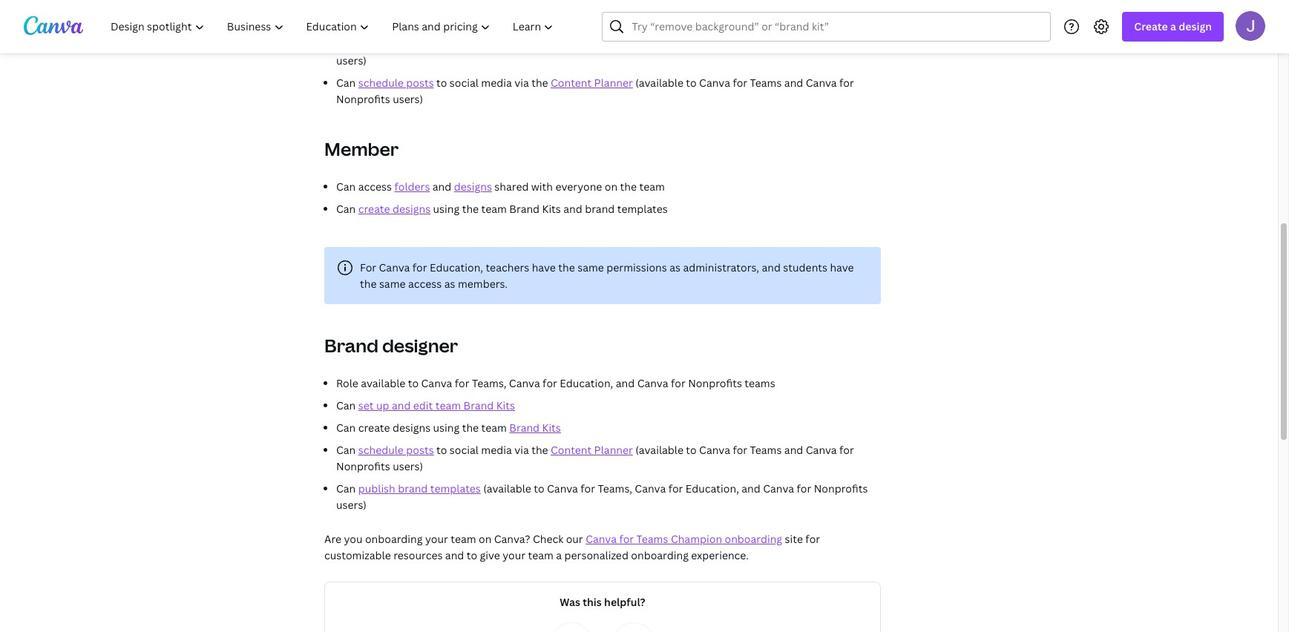 Task type: locate. For each thing, give the bounding box(es) containing it.
canva inside for canva for education, teachers have the same permissions as administrators, and students have the same access as members.
[[379, 261, 410, 275]]

on
[[605, 180, 618, 194], [479, 532, 492, 547]]

1 content planner link from the top
[[551, 76, 633, 90]]

teams,
[[598, 37, 633, 51], [472, 376, 507, 391], [598, 482, 633, 496]]

create down set
[[358, 421, 390, 435]]

1 horizontal spatial on
[[605, 180, 618, 194]]

0 vertical spatial via
[[515, 76, 529, 90]]

0 vertical spatial planner
[[594, 76, 633, 90]]

1 vertical spatial teams,
[[472, 376, 507, 391]]

1 vertical spatial posts
[[406, 443, 434, 457]]

designs up "can create designs using the team brand kits and brand templates"
[[454, 180, 492, 194]]

and inside site for customizable resources and to give your team a personalized onboarding experience.
[[445, 549, 464, 563]]

posts
[[406, 76, 434, 90], [406, 443, 434, 457]]

2 (available to canva for teams and canva for nonprofits users) from the top
[[336, 443, 855, 474]]

kits
[[542, 202, 561, 216], [497, 399, 515, 413], [542, 421, 561, 435]]

0 vertical spatial on
[[605, 180, 618, 194]]

1 horizontal spatial your
[[503, 549, 526, 563]]

1 vertical spatial a
[[556, 549, 562, 563]]

0 vertical spatial create
[[358, 202, 390, 216]]

1 vertical spatial content
[[551, 443, 592, 457]]

1 horizontal spatial templates
[[618, 202, 668, 216]]

1 vertical spatial on
[[479, 532, 492, 547]]

onboarding
[[365, 532, 423, 547], [725, 532, 783, 547], [631, 549, 689, 563]]

users) down publish
[[336, 498, 367, 512]]

access
[[358, 180, 392, 194], [408, 277, 442, 291]]

to
[[534, 37, 545, 51], [437, 76, 447, 90], [686, 76, 697, 90], [408, 376, 419, 391], [437, 443, 447, 457], [686, 443, 697, 457], [534, 482, 545, 496], [467, 549, 478, 563]]

1 vertical spatial teams
[[750, 443, 782, 457]]

0 vertical spatial as
[[670, 261, 681, 275]]

brand down role available to canva for teams, canva for education, and canva for nonprofits teams
[[510, 421, 540, 435]]

kits down with on the left top of page
[[542, 202, 561, 216]]

your
[[425, 532, 448, 547], [503, 549, 526, 563]]

2 schedule posts link from the top
[[358, 443, 434, 457]]

onboarding down canva for teams champion onboarding "link"
[[631, 549, 689, 563]]

brand down shared
[[510, 202, 540, 216]]

same up brand designer
[[379, 277, 406, 291]]

1 horizontal spatial same
[[578, 261, 604, 275]]

using
[[433, 202, 460, 216], [433, 421, 460, 435]]

1 vertical spatial kits
[[497, 399, 515, 413]]

5 can from the top
[[336, 421, 356, 435]]

0 vertical spatial kits
[[542, 202, 561, 216]]

brand designer
[[324, 333, 458, 358]]

1 horizontal spatial access
[[408, 277, 442, 291]]

2 using from the top
[[433, 421, 460, 435]]

on up give
[[479, 532, 492, 547]]

0 vertical spatial designs
[[454, 180, 492, 194]]

0 vertical spatial your
[[425, 532, 448, 547]]

planner for second content planner link
[[594, 443, 633, 457]]

onboarding up experience.
[[725, 532, 783, 547]]

0 horizontal spatial templates
[[431, 482, 481, 496]]

this
[[583, 596, 602, 610]]

1 vertical spatial (available to canva for teams, canva for education, and canva for nonprofits users)
[[336, 482, 868, 512]]

1 horizontal spatial brand
[[585, 202, 615, 216]]

create designs link
[[358, 202, 431, 216]]

1 social from the top
[[450, 76, 479, 90]]

can
[[336, 76, 356, 90], [336, 180, 356, 194], [336, 202, 356, 216], [336, 399, 356, 413], [336, 421, 356, 435], [336, 443, 356, 457], [336, 482, 356, 496]]

publish brand templates link
[[358, 482, 481, 496]]

brand up can create designs using the team brand kits
[[464, 399, 494, 413]]

helpful?
[[605, 596, 646, 610]]

teams
[[750, 76, 782, 90], [750, 443, 782, 457], [637, 532, 669, 547]]

1 can schedule posts to social media via the content planner from the top
[[336, 76, 633, 90]]

to inside site for customizable resources and to give your team a personalized onboarding experience.
[[467, 549, 478, 563]]

planner
[[594, 76, 633, 90], [594, 443, 633, 457]]

1 vertical spatial access
[[408, 277, 442, 291]]

access left members. on the top of the page
[[408, 277, 442, 291]]

designer
[[382, 333, 458, 358]]

kits for can create designs using the team brand kits
[[542, 421, 561, 435]]

templates up permissions
[[618, 202, 668, 216]]

users) up can publish brand templates on the left bottom of the page
[[393, 460, 423, 474]]

designs for can create designs using the team brand kits and brand templates
[[393, 202, 431, 216]]

(available
[[484, 37, 532, 51], [636, 76, 684, 90], [636, 443, 684, 457], [484, 482, 532, 496]]

2 vertical spatial kits
[[542, 421, 561, 435]]

2 vertical spatial teams
[[637, 532, 669, 547]]

brand for can set up and edit team brand kits
[[464, 399, 494, 413]]

publish
[[358, 482, 396, 496]]

0 vertical spatial teams,
[[598, 37, 633, 51]]

media for second content planner link
[[481, 443, 512, 457]]

customizable
[[324, 549, 391, 563]]

can create designs using the team brand kits
[[336, 421, 561, 435]]

schedule up publish
[[358, 443, 404, 457]]

a
[[1171, 19, 1177, 33], [556, 549, 562, 563]]

2 posts from the top
[[406, 443, 434, 457]]

1 vertical spatial media
[[481, 443, 512, 457]]

(available to canva for teams and canva for nonprofits users) for second content planner link
[[336, 443, 855, 474]]

content planner link
[[551, 76, 633, 90], [551, 443, 633, 457]]

create
[[358, 202, 390, 216], [358, 421, 390, 435]]

social
[[450, 76, 479, 90], [450, 443, 479, 457]]

team down check
[[528, 549, 554, 563]]

2 vertical spatial designs
[[393, 421, 431, 435]]

0 horizontal spatial have
[[532, 261, 556, 275]]

1 create from the top
[[358, 202, 390, 216]]

teachers
[[486, 261, 530, 275]]

create for can create designs using the team brand kits
[[358, 421, 390, 435]]

onboarding up resources at the bottom of page
[[365, 532, 423, 547]]

6 can from the top
[[336, 443, 356, 457]]

the
[[532, 76, 548, 90], [620, 180, 637, 194], [462, 202, 479, 216], [559, 261, 575, 275], [360, 277, 377, 291], [462, 421, 479, 435], [532, 443, 548, 457]]

0 horizontal spatial on
[[479, 532, 492, 547]]

1 vertical spatial your
[[503, 549, 526, 563]]

can schedule posts to social media via the content planner
[[336, 76, 633, 90], [336, 443, 633, 457]]

0 vertical spatial social
[[450, 76, 479, 90]]

7 can from the top
[[336, 482, 356, 496]]

users)
[[336, 53, 367, 68], [393, 92, 423, 106], [393, 460, 423, 474], [336, 498, 367, 512]]

0 horizontal spatial same
[[379, 277, 406, 291]]

1 schedule posts link from the top
[[358, 76, 434, 90]]

member
[[324, 137, 399, 161]]

0 vertical spatial (available to canva for teams, canva for education, and canva for nonprofits users)
[[336, 37, 868, 68]]

a left the design
[[1171, 19, 1177, 33]]

you
[[344, 532, 363, 547]]

have right students
[[830, 261, 854, 275]]

social for schedule posts link related to first content planner link from the top of the page
[[450, 76, 479, 90]]

create up for
[[358, 202, 390, 216]]

1 vertical spatial planner
[[594, 443, 633, 457]]

and
[[742, 37, 761, 51], [785, 76, 804, 90], [433, 180, 452, 194], [564, 202, 583, 216], [762, 261, 781, 275], [616, 376, 635, 391], [392, 399, 411, 413], [785, 443, 804, 457], [742, 482, 761, 496], [445, 549, 464, 563]]

brand
[[585, 202, 615, 216], [398, 482, 428, 496]]

0 vertical spatial (available to canva for teams and canva for nonprofits users)
[[336, 76, 855, 106]]

0 horizontal spatial brand
[[398, 482, 428, 496]]

up
[[376, 399, 389, 413]]

education,
[[686, 37, 739, 51], [430, 261, 483, 275], [560, 376, 614, 391], [686, 482, 739, 496]]

posts for schedule posts link related to first content planner link from the top of the page
[[406, 76, 434, 90]]

designs
[[454, 180, 492, 194], [393, 202, 431, 216], [393, 421, 431, 435]]

as left members. on the top of the page
[[445, 277, 456, 291]]

1 planner from the top
[[594, 76, 633, 90]]

on right everyone in the top left of the page
[[605, 180, 618, 194]]

access up 'create designs' link on the left top of page
[[358, 180, 392, 194]]

1 content from the top
[[551, 76, 592, 90]]

(available to canva for teams and canva for nonprofits users)
[[336, 76, 855, 106], [336, 443, 855, 474]]

content
[[551, 76, 592, 90], [551, 443, 592, 457]]

1 vertical spatial social
[[450, 443, 479, 457]]

for inside for canva for education, teachers have the same permissions as administrators, and students have the same access as members.
[[413, 261, 427, 275]]

via
[[515, 76, 529, 90], [515, 443, 529, 457]]

1 via from the top
[[515, 76, 529, 90]]

canva for teams champion onboarding link
[[586, 532, 783, 547]]

0 vertical spatial posts
[[406, 76, 434, 90]]

brand
[[510, 202, 540, 216], [324, 333, 379, 358], [464, 399, 494, 413], [510, 421, 540, 435]]

0 vertical spatial using
[[433, 202, 460, 216]]

schedule
[[358, 76, 404, 90], [358, 443, 404, 457]]

1 vertical spatial (available to canva for teams and canva for nonprofits users)
[[336, 443, 855, 474]]

schedule posts link
[[358, 76, 434, 90], [358, 443, 434, 457]]

0 vertical spatial content planner link
[[551, 76, 633, 90]]

your up resources at the bottom of page
[[425, 532, 448, 547]]

top level navigation element
[[101, 12, 567, 42]]

have right "teachers"
[[532, 261, 556, 275]]

edit
[[413, 399, 433, 413]]

0 vertical spatial content
[[551, 76, 592, 90]]

1 vertical spatial can schedule posts to social media via the content planner
[[336, 443, 633, 457]]

1 vertical spatial as
[[445, 277, 456, 291]]

1 vertical spatial using
[[433, 421, 460, 435]]

1 using from the top
[[433, 202, 460, 216]]

canva
[[547, 37, 578, 51], [635, 37, 666, 51], [763, 37, 795, 51], [700, 76, 731, 90], [806, 76, 837, 90], [379, 261, 410, 275], [421, 376, 453, 391], [509, 376, 540, 391], [638, 376, 669, 391], [700, 443, 731, 457], [806, 443, 837, 457], [547, 482, 578, 496], [635, 482, 666, 496], [763, 482, 795, 496], [586, 532, 617, 547]]

3 can from the top
[[336, 202, 356, 216]]

(available to canva for teams, canva for education, and canva for nonprofits users)
[[336, 37, 868, 68], [336, 482, 868, 512]]

site
[[785, 532, 803, 547]]

1 media from the top
[[481, 76, 512, 90]]

1 vertical spatial schedule posts link
[[358, 443, 434, 457]]

1 vertical spatial content planner link
[[551, 443, 633, 457]]

1 vertical spatial same
[[379, 277, 406, 291]]

kits down role available to canva for teams, canva for education, and canva for nonprofits teams
[[542, 421, 561, 435]]

designs down "edit"
[[393, 421, 431, 435]]

using down set up and edit team brand kits "link"
[[433, 421, 460, 435]]

0 vertical spatial teams
[[750, 76, 782, 90]]

media
[[481, 76, 512, 90], [481, 443, 512, 457]]

schedule for schedule posts link related to first content planner link from the top of the page
[[358, 76, 404, 90]]

0 vertical spatial brand
[[585, 202, 615, 216]]

users) up member
[[393, 92, 423, 106]]

0 vertical spatial media
[[481, 76, 512, 90]]

brand down everyone in the top left of the page
[[585, 202, 615, 216]]

your down canva?
[[503, 549, 526, 563]]

1 horizontal spatial onboarding
[[631, 549, 689, 563]]

0 vertical spatial access
[[358, 180, 392, 194]]

2 vertical spatial teams,
[[598, 482, 633, 496]]

members.
[[458, 277, 508, 291]]

a down are you onboarding your team on canva? check our canva for teams champion onboarding
[[556, 549, 562, 563]]

2 can schedule posts to social media via the content planner from the top
[[336, 443, 633, 457]]

0 horizontal spatial as
[[445, 277, 456, 291]]

1 posts from the top
[[406, 76, 434, 90]]

brand for can create designs using the team brand kits and brand templates
[[510, 202, 540, 216]]

1 vertical spatial create
[[358, 421, 390, 435]]

0 vertical spatial schedule posts link
[[358, 76, 434, 90]]

for inside site for customizable resources and to give your team a personalized onboarding experience.
[[806, 532, 821, 547]]

a inside site for customizable resources and to give your team a personalized onboarding experience.
[[556, 549, 562, 563]]

1 horizontal spatial a
[[1171, 19, 1177, 33]]

teams
[[745, 376, 776, 391]]

2 have from the left
[[830, 261, 854, 275]]

team left brand kits link
[[482, 421, 507, 435]]

as right permissions
[[670, 261, 681, 275]]

0 horizontal spatial a
[[556, 549, 562, 563]]

templates
[[618, 202, 668, 216], [431, 482, 481, 496]]

0 vertical spatial schedule
[[358, 76, 404, 90]]

1 vertical spatial schedule
[[358, 443, 404, 457]]

design
[[1179, 19, 1213, 33]]

shared
[[495, 180, 529, 194]]

2 schedule from the top
[[358, 443, 404, 457]]

designs down 'folders'
[[393, 202, 431, 216]]

1 horizontal spatial have
[[830, 261, 854, 275]]

team
[[640, 180, 665, 194], [482, 202, 507, 216], [436, 399, 461, 413], [482, 421, 507, 435], [451, 532, 476, 547], [528, 549, 554, 563]]

2 media from the top
[[481, 443, 512, 457]]

1 vertical spatial via
[[515, 443, 529, 457]]

using down designs link
[[433, 202, 460, 216]]

team down can access folders and designs shared with everyone on the team
[[482, 202, 507, 216]]

as
[[670, 261, 681, 275], [445, 277, 456, 291]]

for
[[581, 37, 596, 51], [669, 37, 683, 51], [797, 37, 812, 51], [733, 76, 748, 90], [840, 76, 855, 90], [413, 261, 427, 275], [455, 376, 470, 391], [543, 376, 558, 391], [671, 376, 686, 391], [733, 443, 748, 457], [840, 443, 855, 457], [581, 482, 596, 496], [669, 482, 683, 496], [797, 482, 812, 496], [620, 532, 634, 547], [806, 532, 821, 547]]

designs for can create designs using the team brand kits
[[393, 421, 431, 435]]

nonprofits
[[814, 37, 868, 51], [336, 92, 390, 106], [688, 376, 742, 391], [336, 460, 390, 474], [814, 482, 868, 496]]

same
[[578, 261, 604, 275], [379, 277, 406, 291]]

1 (available to canva for teams and canva for nonprofits users) from the top
[[336, 76, 855, 106]]

same left permissions
[[578, 261, 604, 275]]

0 vertical spatial a
[[1171, 19, 1177, 33]]

check
[[533, 532, 564, 547]]

kits up brand kits link
[[497, 399, 515, 413]]

2 create from the top
[[358, 421, 390, 435]]

templates down can create designs using the team brand kits
[[431, 482, 481, 496]]

2 social from the top
[[450, 443, 479, 457]]

2 via from the top
[[515, 443, 529, 457]]

can create designs using the team brand kits and brand templates
[[336, 202, 668, 216]]

using for can create designs using the team brand kits
[[433, 421, 460, 435]]

folders link
[[395, 180, 430, 194]]

0 vertical spatial can schedule posts to social media via the content planner
[[336, 76, 633, 90]]

1 schedule from the top
[[358, 76, 404, 90]]

2 planner from the top
[[594, 443, 633, 457]]

1 vertical spatial designs
[[393, 202, 431, 216]]

brand right publish
[[398, 482, 428, 496]]

have
[[532, 261, 556, 275], [830, 261, 854, 275]]

schedule up member
[[358, 76, 404, 90]]



Task type: vqa. For each thing, say whether or not it's contained in the screenshot.
"all"
no



Task type: describe. For each thing, give the bounding box(es) containing it.
0 horizontal spatial access
[[358, 180, 392, 194]]

team left canva?
[[451, 532, 476, 547]]

was this helpful?
[[560, 596, 646, 610]]

(available to canva for teams and canva for nonprofits users) for first content planner link from the top of the page
[[336, 76, 855, 106]]

was
[[560, 596, 581, 610]]

planner for first content planner link from the top of the page
[[594, 76, 633, 90]]

0 vertical spatial same
[[578, 261, 604, 275]]

students
[[784, 261, 828, 275]]

a inside dropdown button
[[1171, 19, 1177, 33]]

for canva for education, teachers have the same permissions as administrators, and students have the same access as members.
[[360, 261, 854, 291]]

brand kits link
[[510, 421, 561, 435]]

onboarding inside site for customizable resources and to give your team a personalized onboarding experience.
[[631, 549, 689, 563]]

1 have from the left
[[532, 261, 556, 275]]

media for first content planner link from the top of the page
[[481, 76, 512, 90]]

available
[[361, 376, 406, 391]]

via for first content planner link from the top of the page
[[515, 76, 529, 90]]

create a design button
[[1123, 12, 1224, 42]]

team up can create designs using the team brand kits
[[436, 399, 461, 413]]

create for can create designs using the team brand kits and brand templates
[[358, 202, 390, 216]]

administrators,
[[683, 261, 760, 275]]

permissions
[[607, 261, 667, 275]]

teams for second content planner link
[[750, 443, 782, 457]]

champion
[[671, 532, 723, 547]]

can schedule posts to social media via the content planner for second content planner link schedule posts link
[[336, 443, 633, 457]]

2 can from the top
[[336, 180, 356, 194]]

kits for can set up and edit team brand kits
[[497, 399, 515, 413]]

posts for second content planner link schedule posts link
[[406, 443, 434, 457]]

create a design
[[1135, 19, 1213, 33]]

jacob simon image
[[1236, 11, 1266, 40]]

schedule posts link for second content planner link
[[358, 443, 434, 457]]

users) down top level navigation element
[[336, 53, 367, 68]]

1 can from the top
[[336, 76, 356, 90]]

team right everyone in the top left of the page
[[640, 180, 665, 194]]

0 horizontal spatial onboarding
[[365, 532, 423, 547]]

are you onboarding your team on canva? check our canva for teams champion onboarding
[[324, 532, 783, 547]]

0 horizontal spatial your
[[425, 532, 448, 547]]

2 content planner link from the top
[[551, 443, 633, 457]]

2 (available to canva for teams, canva for education, and canva for nonprofits users) from the top
[[336, 482, 868, 512]]

site for customizable resources and to give your team a personalized onboarding experience.
[[324, 532, 821, 563]]

personalized
[[565, 549, 629, 563]]

2 content from the top
[[551, 443, 592, 457]]

0 vertical spatial templates
[[618, 202, 668, 216]]

designs link
[[454, 180, 492, 194]]

canva?
[[494, 532, 531, 547]]

2 horizontal spatial onboarding
[[725, 532, 783, 547]]

give
[[480, 549, 500, 563]]

Try "remove background" or "brand kit" search field
[[632, 13, 1042, 41]]

access inside for canva for education, teachers have the same permissions as administrators, and students have the same access as members.
[[408, 277, 442, 291]]

kits for can create designs using the team brand kits and brand templates
[[542, 202, 561, 216]]

experience.
[[692, 549, 749, 563]]

schedule posts link for first content planner link from the top of the page
[[358, 76, 434, 90]]

are
[[324, 532, 342, 547]]

1 horizontal spatial as
[[670, 261, 681, 275]]

education, inside for canva for education, teachers have the same permissions as administrators, and students have the same access as members.
[[430, 261, 483, 275]]

for
[[360, 261, 377, 275]]

your inside site for customizable resources and to give your team a personalized onboarding experience.
[[503, 549, 526, 563]]

can set up and edit team brand kits
[[336, 399, 515, 413]]

schedule for second content planner link schedule posts link
[[358, 443, 404, 457]]

via for second content planner link
[[515, 443, 529, 457]]

1 vertical spatial templates
[[431, 482, 481, 496]]

brand up role
[[324, 333, 379, 358]]

our
[[566, 532, 583, 547]]

and inside for canva for education, teachers have the same permissions as administrators, and students have the same access as members.
[[762, 261, 781, 275]]

create
[[1135, 19, 1169, 33]]

brand for can create designs using the team brand kits
[[510, 421, 540, 435]]

using for can create designs using the team brand kits and brand templates
[[433, 202, 460, 216]]

folders
[[395, 180, 430, 194]]

1 vertical spatial brand
[[398, 482, 428, 496]]

can publish brand templates
[[336, 482, 481, 496]]

can schedule posts to social media via the content planner for schedule posts link related to first content planner link from the top of the page
[[336, 76, 633, 90]]

set
[[358, 399, 374, 413]]

teams for first content planner link from the top of the page
[[750, 76, 782, 90]]

everyone
[[556, 180, 603, 194]]

social for second content planner link schedule posts link
[[450, 443, 479, 457]]

4 can from the top
[[336, 399, 356, 413]]

set up and edit team brand kits link
[[358, 399, 515, 413]]

role available to canva for teams, canva for education, and canva for nonprofits teams
[[336, 376, 776, 391]]

resources
[[394, 549, 443, 563]]

with
[[532, 180, 553, 194]]

can access folders and designs shared with everyone on the team
[[336, 180, 665, 194]]

team inside site for customizable resources and to give your team a personalized onboarding experience.
[[528, 549, 554, 563]]

role
[[336, 376, 359, 391]]

1 (available to canva for teams, canva for education, and canva for nonprofits users) from the top
[[336, 37, 868, 68]]



